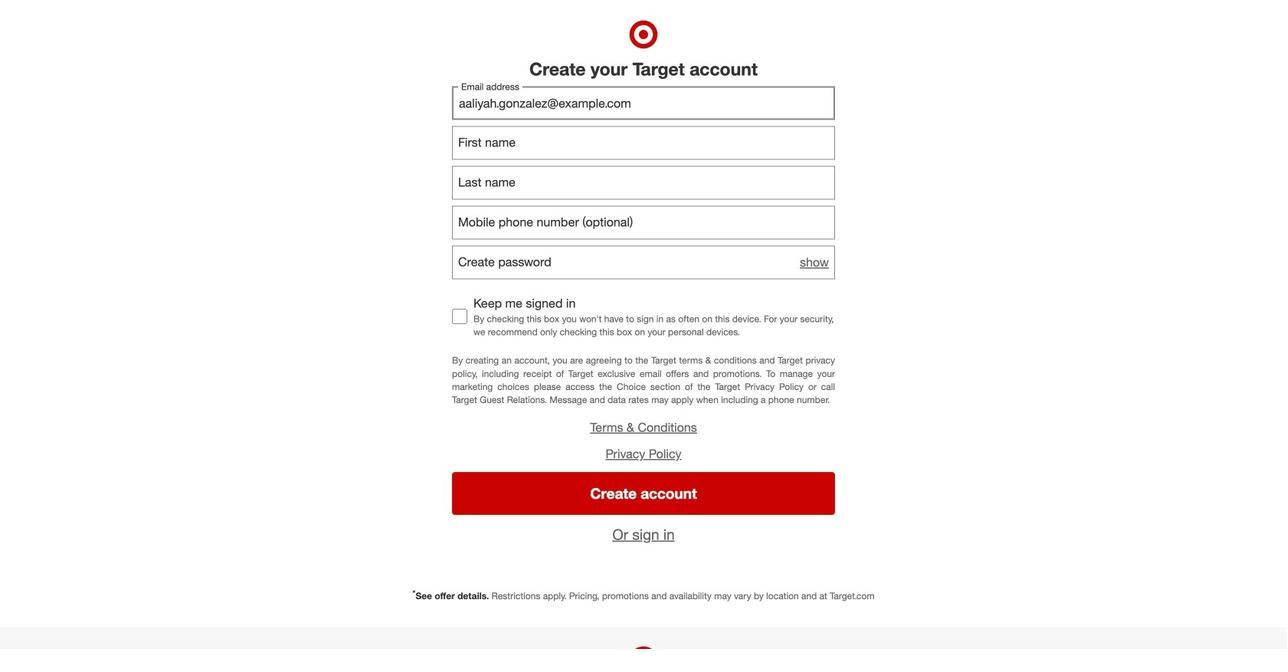 Task type: describe. For each thing, give the bounding box(es) containing it.
us members only. image
[[461, 213, 483, 234]]



Task type: vqa. For each thing, say whether or not it's contained in the screenshot.
results inside the button
no



Task type: locate. For each thing, give the bounding box(es) containing it.
None password field
[[452, 246, 836, 280]]

None text field
[[452, 86, 836, 120], [452, 166, 836, 200], [452, 86, 836, 120], [452, 166, 836, 200]]

target: expect more. pay less. image
[[429, 627, 859, 649]]

None checkbox
[[452, 309, 468, 324]]

None text field
[[452, 126, 836, 160]]

None telephone field
[[452, 206, 836, 240]]



